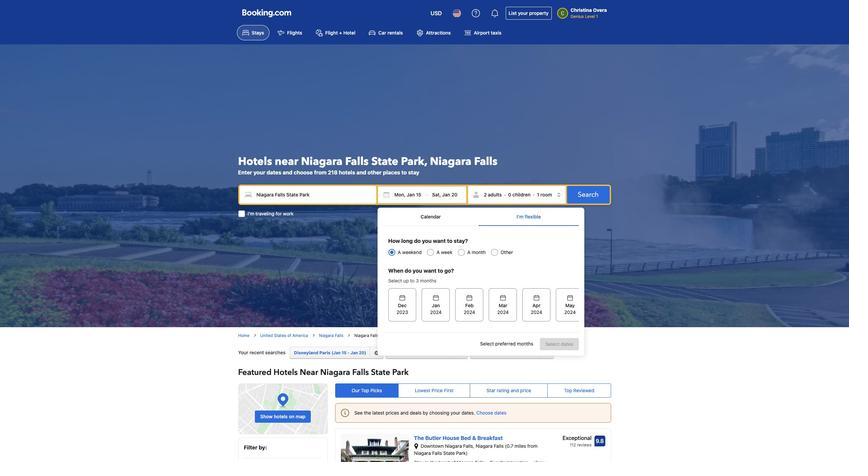 Task type: locate. For each thing, give the bounding box(es) containing it.
the
[[364, 410, 371, 416]]

0 horizontal spatial a
[[398, 250, 401, 255]]

· left 0 at the right of the page
[[504, 192, 506, 198]]

hotels
[[339, 169, 355, 176], [274, 414, 288, 420]]

tab list containing calendar
[[383, 208, 579, 226]]

4 2024 from the left
[[531, 310, 542, 315]]

1 vertical spatial dates
[[561, 341, 574, 347]]

lowest price first
[[415, 388, 454, 394]]

jan left 5)
[[524, 351, 531, 356]]

from right miles
[[528, 444, 538, 449]]

0 horizontal spatial from
[[314, 169, 327, 176]]

united states of america link
[[260, 333, 308, 339]]

your inside hotels near niagara falls state park, niagara falls enter your dates and choose from 218 hotels and other places to stay
[[254, 169, 265, 176]]

0 horizontal spatial select
[[388, 278, 402, 284]]

0 vertical spatial hotels
[[238, 154, 272, 169]]

i'm inside button
[[517, 214, 524, 220]]

top reviewed
[[564, 388, 595, 394]]

(jan for las vegas, nv
[[507, 351, 516, 356]]

0 horizontal spatial do
[[405, 268, 412, 274]]

do
[[414, 238, 421, 244], [405, 268, 412, 274]]

1 horizontal spatial top
[[564, 388, 572, 394]]

status
[[335, 404, 611, 423]]

a for a week
[[437, 250, 440, 255]]

i'm left flexible
[[517, 214, 524, 220]]

a
[[398, 250, 401, 255], [437, 250, 440, 255], [468, 250, 471, 255]]

1 inside search field
[[537, 192, 539, 198]]

(jan for disneyland paris
[[332, 351, 341, 356]]

3 2024 from the left
[[497, 310, 509, 315]]

genius
[[571, 14, 584, 19]]

· right children
[[533, 192, 535, 198]]

0 vertical spatial months
[[420, 278, 437, 284]]

0 horizontal spatial 15
[[342, 351, 347, 356]]

2 horizontal spatial dates
[[561, 341, 574, 347]]

1 2024 from the left
[[430, 310, 442, 315]]

none search field containing search
[[238, 185, 611, 356]]

want up a week
[[433, 238, 446, 244]]

2024 down mar
[[497, 310, 509, 315]]

want left go? on the right
[[424, 268, 437, 274]]

sat,
[[432, 192, 441, 198]]

to left 3
[[410, 278, 415, 284]]

- left 20)
[[348, 351, 350, 356]]

a month
[[468, 250, 486, 255]]

2024 right 2023
[[430, 310, 442, 315]]

0 horizontal spatial 1
[[537, 192, 539, 198]]

1 vertical spatial 2
[[517, 351, 520, 356]]

car rentals link
[[364, 25, 409, 40]]

1 horizontal spatial svg image
[[432, 191, 439, 198]]

1 horizontal spatial a
[[437, 250, 440, 255]]

15 left 20)
[[342, 351, 347, 356]]

to
[[402, 169, 407, 176], [447, 238, 453, 244], [438, 268, 443, 274], [410, 278, 415, 284]]

3
[[416, 278, 419, 284]]

- for las vegas, nv
[[521, 351, 523, 356]]

jan 2024
[[430, 303, 442, 315]]

airport
[[474, 30, 490, 36]]

1 horizontal spatial ·
[[533, 192, 535, 198]]

status containing see the latest prices and deals by choosing your dates.
[[335, 404, 611, 423]]

1 vertical spatial your
[[254, 169, 265, 176]]

0 horizontal spatial -
[[348, 351, 350, 356]]

jan right dec
[[432, 303, 440, 309]]

the butler house bed & breakfast, hotel near niagara falls state park, niagara falls image
[[341, 434, 409, 463]]

select up vegas, nv on the bottom
[[480, 341, 494, 347]]

0 horizontal spatial months
[[420, 278, 437, 284]]

top
[[361, 388, 369, 394], [564, 388, 572, 394]]

None search field
[[238, 185, 611, 356]]

jan left 20)
[[351, 351, 358, 356]]

i'm left traveling
[[248, 211, 254, 217]]

i'm for i'm flexible
[[517, 214, 524, 220]]

tab list
[[383, 208, 579, 226]]

and left other
[[357, 169, 366, 176]]

0 vertical spatial 2
[[484, 192, 487, 198]]

top right our
[[361, 388, 369, 394]]

house
[[443, 435, 460, 442]]

months up 5)
[[517, 341, 534, 347]]

2 vertical spatial your
[[451, 410, 460, 416]]

show hotels on map button
[[255, 411, 311, 423]]

a left 'week'
[[437, 250, 440, 255]]

0 vertical spatial 1
[[596, 14, 598, 19]]

state
[[372, 154, 398, 169], [380, 333, 390, 338], [371, 367, 390, 378], [443, 450, 455, 456]]

0 horizontal spatial hotels
[[274, 414, 288, 420]]

niagara down house
[[445, 444, 462, 449]]

months right 3
[[420, 278, 437, 284]]

dates inside button
[[561, 341, 574, 347]]

1 horizontal spatial hotels
[[339, 169, 355, 176]]

do right long
[[414, 238, 421, 244]]

butler
[[425, 435, 441, 442]]

2024 for mar
[[497, 310, 509, 315]]

1 horizontal spatial -
[[521, 351, 523, 356]]

park,
[[401, 154, 427, 169]]

featured
[[238, 367, 272, 378]]

select inside button
[[546, 341, 560, 347]]

niagara down disneyland paris (jan 15 - jan 20)
[[320, 367, 350, 378]]

2 - from the left
[[521, 351, 523, 356]]

0 horizontal spatial i'm
[[248, 211, 254, 217]]

see
[[355, 410, 363, 416]]

15 inside disneyland paris (jan 15 - jan 20)
[[342, 351, 347, 356]]

1 horizontal spatial select
[[480, 341, 494, 347]]

2 inside the las vegas, nv (jan 2 - jan 5)
[[517, 351, 520, 356]]

1 horizontal spatial 1
[[596, 14, 598, 19]]

paris
[[320, 350, 331, 356]]

your right list
[[518, 10, 528, 16]]

1 · from the left
[[504, 192, 506, 198]]

svg image left mon,
[[383, 191, 390, 198]]

2 (jan from the left
[[507, 351, 516, 356]]

do up up
[[405, 268, 412, 274]]

niagara down "downtown"
[[414, 450, 431, 456]]

1 horizontal spatial months
[[517, 341, 534, 347]]

select down when at the bottom left
[[388, 278, 402, 284]]

niagara up paris
[[319, 333, 334, 338]]

(jan inside disneyland paris (jan 15 - jan 20)
[[332, 351, 341, 356]]

0 horizontal spatial (jan
[[332, 351, 341, 356]]

2024 for jan
[[430, 310, 442, 315]]

and left deals
[[401, 410, 409, 416]]

1
[[596, 14, 598, 19], [537, 192, 539, 198]]

state inside hotels near niagara falls state park, niagara falls enter your dates and choose from 218 hotels and other places to stay
[[372, 154, 398, 169]]

months
[[420, 278, 437, 284], [517, 341, 534, 347]]

1 vertical spatial from
[[528, 444, 538, 449]]

2 down select preferred months
[[517, 351, 520, 356]]

prices
[[386, 410, 399, 416]]

2 a from the left
[[437, 250, 440, 255]]

select up las vegas,&nbsp;nv
 - remove this item from your recent searches icon
[[546, 341, 560, 347]]

- left 5)
[[521, 351, 523, 356]]

breakfast
[[478, 435, 503, 442]]

(jan inside the las vegas, nv (jan 2 - jan 5)
[[507, 351, 516, 356]]

from
[[314, 169, 327, 176], [528, 444, 538, 449]]

15 left sat,
[[416, 192, 421, 198]]

may 2024
[[565, 303, 576, 315]]

1 left room
[[537, 192, 539, 198]]

falls inside niagara falls link
[[335, 333, 344, 338]]

other
[[501, 250, 513, 255]]

svg image
[[383, 191, 390, 198], [432, 191, 439, 198]]

near
[[275, 154, 298, 169]]

the butler house bed & breakfast
[[414, 435, 503, 442]]

5 2024 from the left
[[565, 310, 576, 315]]

·
[[504, 192, 506, 198], [533, 192, 535, 198]]

0 horizontal spatial svg image
[[383, 191, 390, 198]]

star rating and price
[[487, 388, 531, 394]]

and left price
[[511, 388, 519, 394]]

1 horizontal spatial your
[[451, 410, 460, 416]]

3 a from the left
[[468, 250, 471, 255]]

choose dates button
[[477, 410, 507, 417]]

recent
[[250, 350, 264, 356]]

0 horizontal spatial 2
[[484, 192, 487, 198]]

0 horizontal spatial your
[[254, 169, 265, 176]]

1 vertical spatial hotels
[[274, 414, 288, 420]]

- for disneyland paris
[[348, 351, 350, 356]]

0 vertical spatial hotels
[[339, 169, 355, 176]]

children
[[513, 192, 531, 198]]

0 horizontal spatial hotels
[[238, 154, 272, 169]]

latest
[[372, 410, 385, 416]]

states
[[274, 333, 286, 338]]

stays
[[252, 30, 264, 36]]

hotels right 218
[[339, 169, 355, 176]]

0 horizontal spatial top
[[361, 388, 369, 394]]

you right long
[[422, 238, 432, 244]]

1 horizontal spatial from
[[528, 444, 538, 449]]

1 - from the left
[[348, 351, 350, 356]]

0 vertical spatial from
[[314, 169, 327, 176]]

top left reviewed
[[564, 388, 572, 394]]

0 vertical spatial do
[[414, 238, 421, 244]]

niagara falls state park
[[354, 333, 400, 338]]

1 (jan from the left
[[332, 351, 341, 356]]

2023
[[397, 310, 408, 315]]

0 horizontal spatial ·
[[504, 192, 506, 198]]

las vegas, nv (jan 2 - jan 5)
[[475, 350, 537, 356]]

1 vertical spatial 15
[[342, 351, 347, 356]]

list
[[509, 10, 517, 16]]

reviews
[[577, 443, 592, 448]]

1 vertical spatial do
[[405, 268, 412, 274]]

a left month
[[468, 250, 471, 255]]

0 vertical spatial dates
[[267, 169, 281, 176]]

select dates button
[[540, 338, 579, 351]]

room
[[541, 192, 552, 198]]

2 2024 from the left
[[464, 310, 475, 315]]

our top picks
[[352, 388, 382, 394]]

(jan right paris
[[332, 351, 341, 356]]

1 horizontal spatial i'm
[[517, 214, 524, 220]]

reviewed
[[574, 388, 595, 394]]

0 horizontal spatial dates
[[267, 169, 281, 176]]

hotels inside hotels near niagara falls state park, niagara falls enter your dates and choose from 218 hotels and other places to stay
[[238, 154, 272, 169]]

1 vertical spatial you
[[413, 268, 422, 274]]

from left 218
[[314, 169, 327, 176]]

hotels left the on on the bottom of page
[[274, 414, 288, 420]]

2024 down may
[[565, 310, 576, 315]]

2 horizontal spatial select
[[546, 341, 560, 347]]

2024 for feb
[[464, 310, 475, 315]]

1 vertical spatial hotels
[[274, 367, 298, 378]]

to left 'stay'
[[402, 169, 407, 176]]

1 vertical spatial 1
[[537, 192, 539, 198]]

2 top from the left
[[564, 388, 572, 394]]

flights
[[287, 30, 302, 36]]

2 horizontal spatial a
[[468, 250, 471, 255]]

1 a from the left
[[398, 250, 401, 255]]

2 left adults
[[484, 192, 487, 198]]

the
[[414, 435, 424, 442]]

disneyland
[[294, 350, 318, 356]]

feb 2024
[[464, 303, 475, 315]]

level
[[585, 14, 595, 19]]

your right enter
[[254, 169, 265, 176]]

Type your destination search field
[[240, 186, 376, 204]]

america
[[293, 333, 308, 338]]

niagara
[[301, 154, 343, 169], [430, 154, 472, 169], [319, 333, 334, 338], [354, 333, 369, 338], [320, 367, 350, 378], [445, 444, 462, 449], [476, 444, 493, 449], [414, 450, 431, 456]]

hotels up enter
[[238, 154, 272, 169]]

2024 down feb
[[464, 310, 475, 315]]

1 horizontal spatial (jan
[[507, 351, 516, 356]]

price
[[520, 388, 531, 394]]

2 vertical spatial dates
[[495, 410, 507, 416]]

property
[[529, 10, 549, 16]]

(jan down select preferred months
[[507, 351, 516, 356]]

a for a month
[[468, 250, 471, 255]]

how long do you want to stay?
[[388, 238, 468, 244]]

1 svg image from the left
[[383, 191, 390, 198]]

1 horizontal spatial 15
[[416, 192, 421, 198]]

1 horizontal spatial 2
[[517, 351, 520, 356]]

falls
[[345, 154, 369, 169], [474, 154, 498, 169], [335, 333, 344, 338], [370, 333, 379, 338], [352, 367, 369, 378], [494, 444, 504, 449], [432, 450, 442, 456]]

you up 3
[[413, 268, 422, 274]]

hotels down searches
[[274, 367, 298, 378]]

niagara falls state park link
[[354, 333, 400, 338]]

1 down overa
[[596, 14, 598, 19]]

your left dates.
[[451, 410, 460, 416]]

hotels inside hotels near niagara falls state park, niagara falls enter your dates and choose from 218 hotels and other places to stay
[[339, 169, 355, 176]]

disneyland paris (jan 15 - jan 20)
[[294, 350, 366, 356]]

2 · from the left
[[533, 192, 535, 198]]

- inside disneyland paris (jan 15 - jan 20)
[[348, 351, 350, 356]]

2024 down apr at the right
[[531, 310, 542, 315]]

for
[[276, 211, 282, 217]]

(jan
[[332, 351, 341, 356], [507, 351, 516, 356]]

select for select preferred months
[[480, 341, 494, 347]]

featured hotels near niagara falls state park
[[238, 367, 409, 378]]

a down how
[[398, 250, 401, 255]]

2
[[484, 192, 487, 198], [517, 351, 520, 356]]

0 horizontal spatial 20
[[445, 188, 449, 192]]

1 horizontal spatial do
[[414, 238, 421, 244]]

i'm traveling for work
[[248, 211, 294, 217]]

rating
[[497, 388, 510, 394]]

2 horizontal spatial your
[[518, 10, 528, 16]]

0 vertical spatial 15
[[416, 192, 421, 198]]

- inside the las vegas, nv (jan 2 - jan 5)
[[521, 351, 523, 356]]

i'm
[[248, 211, 254, 217], [517, 214, 524, 220]]

svg image up calendar button
[[432, 191, 439, 198]]

a for a weekend
[[398, 250, 401, 255]]

2 svg image from the left
[[432, 191, 439, 198]]

to left go? on the right
[[438, 268, 443, 274]]

niagara inside niagara falls link
[[319, 333, 334, 338]]

preferred
[[495, 341, 516, 347]]

1 horizontal spatial hotels
[[274, 367, 298, 378]]

+
[[339, 30, 342, 36]]

0 vertical spatial you
[[422, 238, 432, 244]]

9.8
[[596, 439, 604, 445]]

niagara down breakfast
[[476, 444, 493, 449]]

1 horizontal spatial dates
[[495, 410, 507, 416]]

a week
[[437, 250, 453, 255]]



Task type: vqa. For each thing, say whether or not it's contained in the screenshot.
topmost from
yes



Task type: describe. For each thing, give the bounding box(es) containing it.
svg image for mon,
[[383, 191, 390, 198]]

0 vertical spatial want
[[433, 238, 446, 244]]

downtown niagara falls, niagara falls (0.7 miles from niagara falls state park)
[[414, 444, 538, 456]]

filter by:
[[244, 445, 267, 451]]

picks
[[371, 388, 382, 394]]

i'm for i'm traveling for work
[[248, 211, 254, 217]]

airport taxis link
[[459, 25, 507, 40]]

select for select dates
[[546, 341, 560, 347]]

2024 for may
[[565, 310, 576, 315]]

choose
[[477, 410, 493, 416]]

other
[[368, 169, 382, 176]]

1 vertical spatial want
[[424, 268, 437, 274]]

exceptional 112 reviews
[[563, 435, 592, 448]]

feb
[[465, 303, 474, 309]]

lowest
[[415, 388, 431, 394]]

0 vertical spatial park
[[391, 333, 400, 338]]

svg image for sat,
[[432, 191, 439, 198]]

see the latest prices and deals by choosing your dates. choose dates
[[355, 410, 507, 416]]

select up to 3 months
[[388, 278, 437, 284]]

mon,
[[395, 192, 406, 198]]

up
[[403, 278, 409, 284]]

2 inside search field
[[484, 192, 487, 198]]

home link
[[238, 333, 249, 339]]

show hotels on map
[[260, 414, 306, 420]]

by:
[[259, 445, 267, 451]]

united
[[260, 333, 273, 338]]

dec
[[398, 303, 407, 309]]

stays link
[[237, 25, 270, 40]]

from inside 'downtown niagara falls, niagara falls (0.7 miles from niagara falls state park)'
[[528, 444, 538, 449]]

weekend
[[402, 250, 422, 255]]

i'm flexible button
[[479, 208, 579, 226]]

flight
[[325, 30, 338, 36]]

falls,
[[463, 444, 475, 449]]

calendar button
[[383, 208, 479, 226]]

mar
[[499, 303, 507, 309]]

mon, jan 15
[[395, 192, 421, 198]]

star
[[487, 388, 496, 394]]

downtown
[[421, 444, 444, 449]]

map
[[296, 414, 306, 420]]

and inside status
[[401, 410, 409, 416]]

jan inside the las vegas, nv (jan 2 - jan 5)
[[524, 351, 531, 356]]

disneyland paris
 - remove this item from your recent searches image
[[374, 351, 379, 356]]

select preferred months
[[480, 341, 534, 347]]

show hotels on map link
[[238, 384, 328, 435]]

i'm flexible
[[517, 214, 541, 220]]

car
[[379, 30, 386, 36]]

niagara up 20)
[[354, 333, 369, 338]]

deals
[[410, 410, 422, 416]]

from inside hotels near niagara falls state park, niagara falls enter your dates and choose from 218 hotels and other places to stay
[[314, 169, 327, 176]]

1 vertical spatial months
[[517, 341, 534, 347]]

1 top from the left
[[361, 388, 369, 394]]

niagara up sat, jan 20
[[430, 154, 472, 169]]

to inside hotels near niagara falls state park, niagara falls enter your dates and choose from 218 hotels and other places to stay
[[402, 169, 407, 176]]

may
[[566, 303, 575, 309]]

hotels inside "button"
[[274, 414, 288, 420]]

5)
[[532, 351, 537, 356]]

1 horizontal spatial 20
[[452, 192, 458, 198]]

hotels near niagara falls state park, niagara falls enter your dates and choose from 218 hotels and other places to stay
[[238, 154, 498, 176]]

stay?
[[454, 238, 468, 244]]

long
[[401, 238, 413, 244]]

dates inside hotels near niagara falls state park, niagara falls enter your dates and choose from 218 hotels and other places to stay
[[267, 169, 281, 176]]

miles
[[515, 444, 526, 449]]

list your property
[[509, 10, 549, 16]]

jan right mon,
[[407, 192, 415, 198]]

flights link
[[272, 25, 308, 40]]

adults
[[488, 192, 502, 198]]

jan inside disneyland paris (jan 15 - jan 20)
[[351, 351, 358, 356]]

christina
[[571, 7, 592, 13]]

traveling
[[256, 211, 274, 217]]

select for select up to 3 months
[[388, 278, 402, 284]]

112
[[570, 443, 576, 448]]

show
[[260, 414, 273, 420]]

jan inside 'jan 2024'
[[432, 303, 440, 309]]

flight + hotel
[[325, 30, 355, 36]]

las
[[475, 350, 482, 356]]

when do you want to go?
[[388, 268, 454, 274]]

and down near
[[283, 169, 293, 176]]

near
[[300, 367, 318, 378]]

0 vertical spatial your
[[518, 10, 528, 16]]

0
[[508, 192, 511, 198]]

1 vertical spatial park
[[392, 367, 409, 378]]

flight + hotel link
[[310, 25, 361, 40]]

list your property link
[[506, 7, 552, 20]]

our
[[352, 388, 360, 394]]

bed
[[461, 435, 471, 442]]

to left stay?
[[447, 238, 453, 244]]

2024 for apr
[[531, 310, 542, 315]]

jan right sat,
[[442, 192, 450, 198]]

niagara up 218
[[301, 154, 343, 169]]

searches
[[265, 350, 286, 356]]

las vegas,&nbsp;nv
 - remove this item from your recent searches image
[[545, 351, 550, 356]]

1 inside christina overa genius level 1
[[596, 14, 598, 19]]

scored 9.8 element
[[595, 436, 605, 447]]

booking.com online hotel reservations image
[[242, 9, 291, 17]]

search
[[578, 190, 599, 199]]

(0.7
[[505, 444, 513, 449]]

attractions
[[426, 30, 451, 36]]

select dates
[[546, 341, 574, 347]]

sat, jan 20
[[432, 192, 458, 198]]

park)
[[456, 450, 468, 456]]

filter
[[244, 445, 258, 451]]

usd
[[431, 10, 442, 16]]

dates inside status
[[495, 410, 507, 416]]

overa
[[593, 7, 607, 13]]

apr
[[533, 303, 541, 309]]

places
[[383, 169, 400, 176]]

tab list inside search field
[[383, 208, 579, 226]]

stay
[[408, 169, 420, 176]]

a weekend
[[398, 250, 422, 255]]

your
[[238, 350, 248, 356]]

state inside 'downtown niagara falls, niagara falls (0.7 miles from niagara falls state park)'
[[443, 450, 455, 456]]

search button
[[567, 186, 610, 204]]

price
[[432, 388, 443, 394]]

exceptional
[[563, 435, 592, 442]]

choosing
[[430, 410, 450, 416]]



